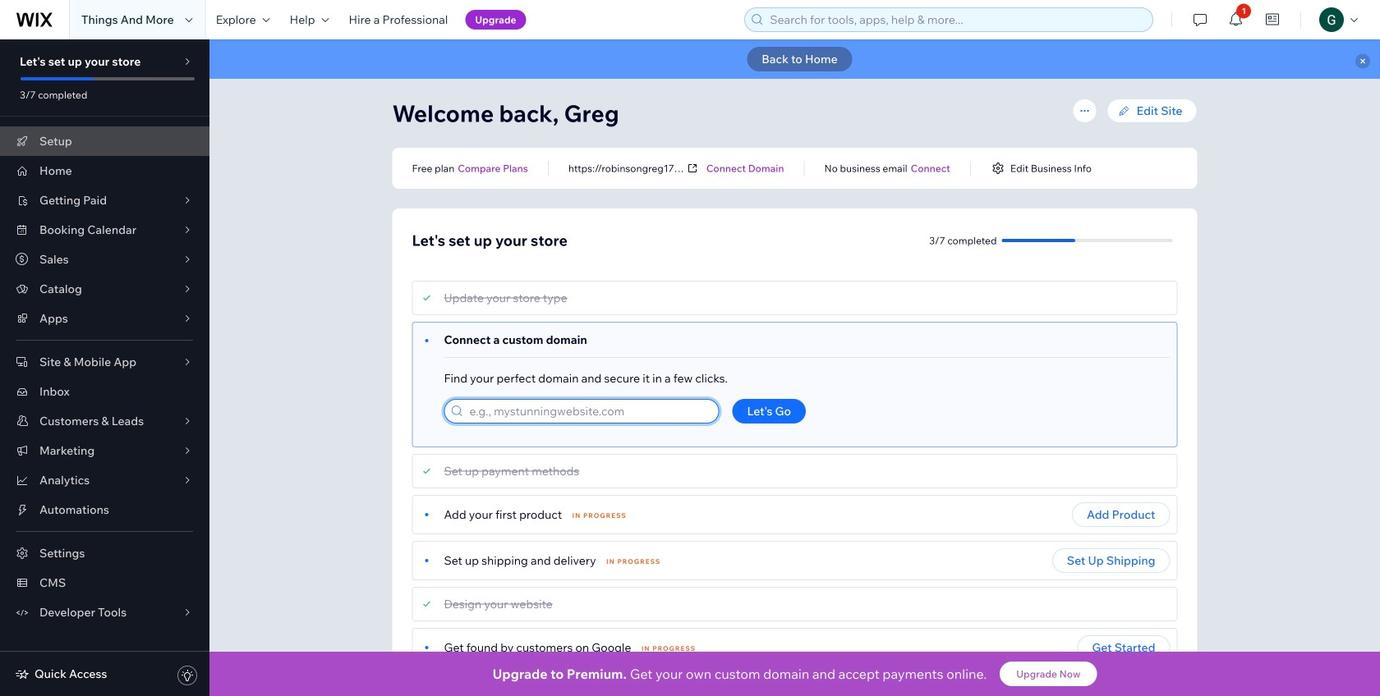 Task type: vqa. For each thing, say whether or not it's contained in the screenshot.
sidebar element
yes



Task type: locate. For each thing, give the bounding box(es) containing it.
sidebar element
[[0, 39, 210, 697]]

Search for tools, apps, help & more... field
[[765, 8, 1148, 31]]

alert
[[210, 39, 1380, 79]]



Task type: describe. For each thing, give the bounding box(es) containing it.
e.g., mystunningwebsite.com field
[[465, 400, 714, 423]]



